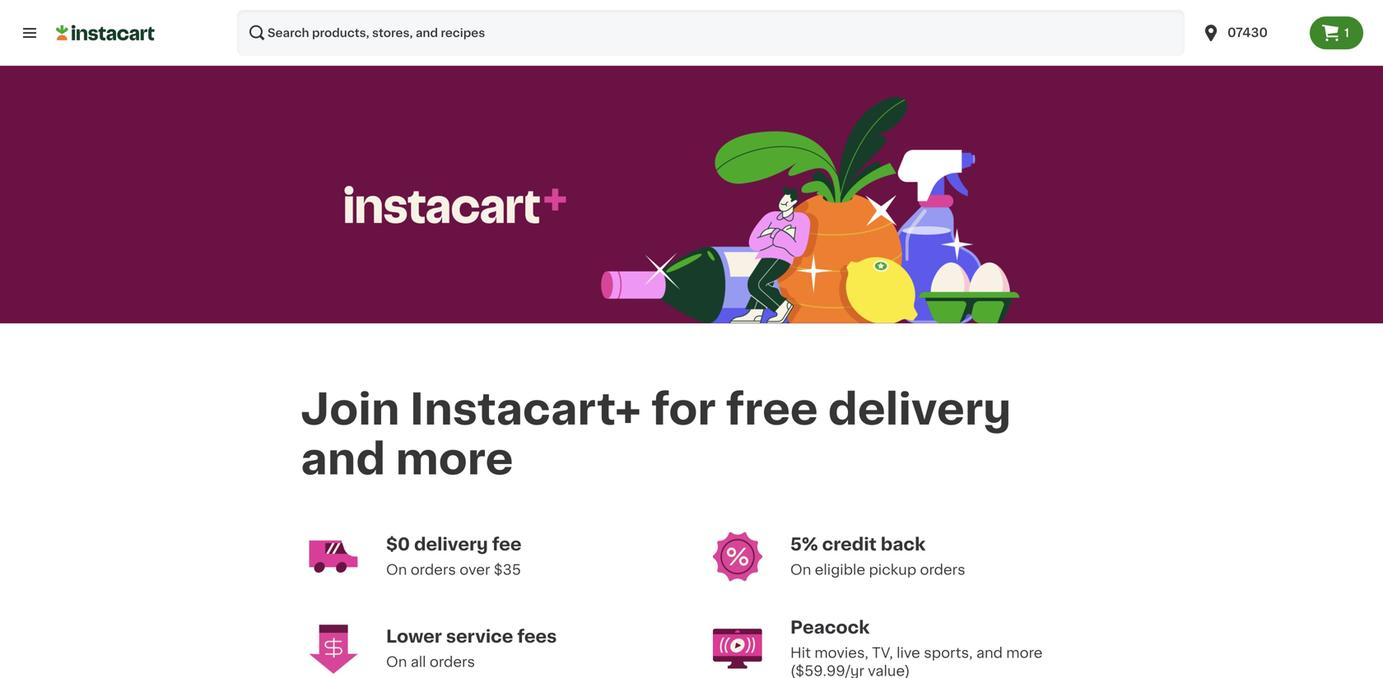 Task type: describe. For each thing, give the bounding box(es) containing it.
instacart plus image
[[345, 186, 566, 224]]

free
[[726, 389, 819, 431]]

pickup
[[869, 564, 917, 578]]

5%
[[791, 536, 819, 554]]

join
[[301, 389, 400, 431]]

service
[[446, 629, 514, 646]]

on for lower service fees
[[386, 656, 407, 670]]

on eligible pickup orders
[[791, 564, 966, 578]]

value)
[[868, 665, 911, 679]]

all
[[411, 656, 426, 670]]

peacock
[[791, 620, 870, 637]]

lower service fees
[[386, 629, 557, 646]]

07430
[[1228, 27, 1269, 39]]

$0
[[386, 536, 410, 554]]

5% credit back
[[791, 536, 926, 554]]

lower
[[386, 629, 442, 646]]

and for hit movies, tv, live sports, and more ($59.99/yr value)
[[977, 647, 1003, 661]]

fees
[[518, 629, 557, 646]]

($59.99/yr
[[791, 665, 865, 679]]



Task type: locate. For each thing, give the bounding box(es) containing it.
1 horizontal spatial and
[[977, 647, 1003, 661]]

on orders over $35
[[386, 564, 521, 578]]

on for 5% credit back
[[791, 564, 812, 578]]

instacart logo image
[[56, 23, 155, 43]]

1 button
[[1311, 16, 1364, 49]]

None search field
[[237, 10, 1185, 56]]

and right sports,
[[977, 647, 1003, 661]]

on left all
[[386, 656, 407, 670]]

1 horizontal spatial delivery
[[829, 389, 1012, 431]]

more for join instacart+ for free delivery and more
[[396, 438, 514, 481]]

1 vertical spatial more
[[1007, 647, 1043, 661]]

delivery inside join instacart+ for free delivery and more
[[829, 389, 1012, 431]]

back
[[881, 536, 926, 554]]

1
[[1345, 27, 1350, 39]]

tv,
[[873, 647, 894, 661]]

orders
[[411, 564, 456, 578], [921, 564, 966, 578], [430, 656, 475, 670]]

0 vertical spatial delivery
[[829, 389, 1012, 431]]

and for join instacart+ for free delivery and more
[[301, 438, 386, 481]]

$35
[[494, 564, 521, 578]]

and inside hit movies, tv, live sports, and more ($59.99/yr value)
[[977, 647, 1003, 661]]

fee
[[492, 536, 522, 554]]

more inside join instacart+ for free delivery and more
[[396, 438, 514, 481]]

for
[[652, 389, 716, 431]]

delivery
[[829, 389, 1012, 431], [414, 536, 488, 554]]

07430 button
[[1192, 10, 1311, 56], [1202, 10, 1301, 56]]

on down $0 on the left bottom
[[386, 564, 407, 578]]

0 horizontal spatial delivery
[[414, 536, 488, 554]]

on for $0 delivery fee
[[386, 564, 407, 578]]

on all orders
[[386, 656, 475, 670]]

sports,
[[924, 647, 973, 661]]

and down join
[[301, 438, 386, 481]]

1 07430 button from the left
[[1192, 10, 1311, 56]]

0 horizontal spatial and
[[301, 438, 386, 481]]

orders down back
[[921, 564, 966, 578]]

join instacart+ for free delivery and more
[[301, 389, 1022, 481]]

and
[[301, 438, 386, 481], [977, 647, 1003, 661]]

over
[[460, 564, 491, 578]]

more
[[396, 438, 514, 481], [1007, 647, 1043, 661]]

1 vertical spatial and
[[977, 647, 1003, 661]]

orders down lower service fees
[[430, 656, 475, 670]]

Search field
[[237, 10, 1185, 56]]

more for hit movies, tv, live sports, and more ($59.99/yr value)
[[1007, 647, 1043, 661]]

orders down $0 delivery fee
[[411, 564, 456, 578]]

1 vertical spatial delivery
[[414, 536, 488, 554]]

more inside hit movies, tv, live sports, and more ($59.99/yr value)
[[1007, 647, 1043, 661]]

hit
[[791, 647, 811, 661]]

and inside join instacart+ for free delivery and more
[[301, 438, 386, 481]]

0 vertical spatial more
[[396, 438, 514, 481]]

1 horizontal spatial more
[[1007, 647, 1043, 661]]

on down the 5%
[[791, 564, 812, 578]]

hit movies, tv, live sports, and more ($59.99/yr value)
[[791, 647, 1047, 679]]

eligible
[[815, 564, 866, 578]]

$0 delivery fee
[[386, 536, 522, 554]]

on
[[386, 564, 407, 578], [791, 564, 812, 578], [386, 656, 407, 670]]

credit
[[823, 536, 877, 554]]

live
[[897, 647, 921, 661]]

0 horizontal spatial more
[[396, 438, 514, 481]]

2 07430 button from the left
[[1202, 10, 1301, 56]]

0 vertical spatial and
[[301, 438, 386, 481]]

instacart+
[[410, 389, 642, 431]]

movies,
[[815, 647, 869, 661]]



Task type: vqa. For each thing, say whether or not it's contained in the screenshot.
Hit movies, TV, live sports, and more ($59.99/yr value) and
yes



